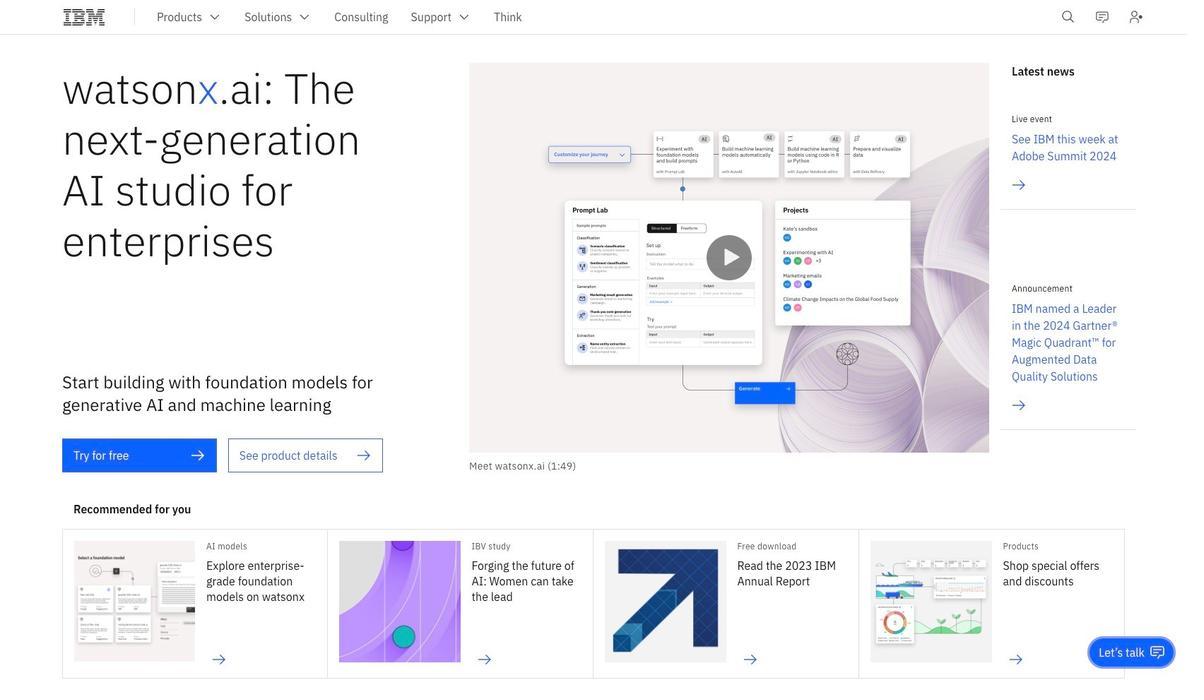 Task type: vqa. For each thing, say whether or not it's contained in the screenshot.
YOUR PRIVACY CHOICES 'element'
no



Task type: locate. For each thing, give the bounding box(es) containing it.
let's talk element
[[1099, 645, 1145, 661]]



